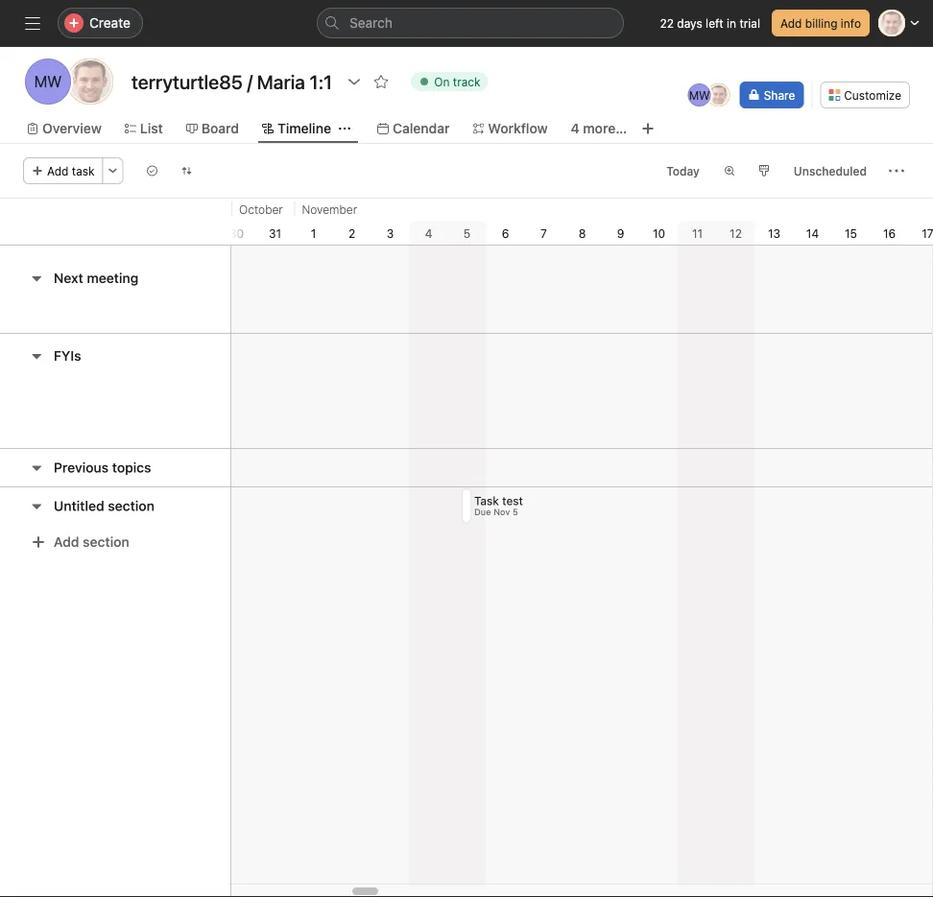 Task type: describe. For each thing, give the bounding box(es) containing it.
board
[[202, 121, 239, 136]]

add task
[[47, 164, 95, 178]]

add billing info button
[[772, 10, 870, 36]]

4 for 4 more…
[[571, 121, 580, 136]]

next
[[54, 270, 83, 286]]

nov
[[494, 507, 511, 517]]

calendar link
[[377, 118, 450, 139]]

31
[[269, 227, 281, 240]]

2
[[349, 227, 355, 240]]

search
[[350, 15, 393, 31]]

tab actions image
[[339, 123, 350, 134]]

info
[[841, 16, 861, 30]]

more…
[[583, 121, 627, 136]]

fyis button
[[54, 339, 81, 374]]

more actions image
[[889, 163, 905, 179]]

next meeting
[[54, 270, 139, 286]]

search list box
[[317, 8, 624, 38]]

customize
[[844, 88, 902, 102]]

previous topics button
[[54, 451, 151, 485]]

9
[[617, 227, 625, 240]]

show options image
[[347, 74, 362, 89]]

list link
[[125, 118, 163, 139]]

list
[[140, 121, 163, 136]]

left
[[706, 16, 724, 30]]

fyis
[[54, 348, 81, 364]]

all tasks image
[[147, 165, 158, 177]]

next meeting button
[[54, 261, 139, 296]]

timeline
[[278, 121, 331, 136]]

17
[[922, 227, 934, 240]]

share
[[764, 88, 795, 102]]

october
[[239, 203, 283, 216]]

0 horizontal spatial tt
[[81, 73, 100, 91]]

in
[[727, 16, 737, 30]]

8
[[579, 227, 586, 240]]

4 more… button
[[571, 118, 627, 139]]

11
[[692, 227, 703, 240]]

topics
[[112, 460, 151, 476]]

overview
[[42, 121, 102, 136]]

create button
[[58, 8, 143, 38]]

on
[[434, 75, 450, 88]]

board link
[[186, 118, 239, 139]]

search button
[[317, 8, 624, 38]]

add section
[[54, 534, 129, 550]]

0 horizontal spatial mw
[[34, 73, 62, 91]]

workflow link
[[473, 118, 548, 139]]

test
[[503, 494, 524, 508]]

12
[[730, 227, 742, 240]]

22 days left in trial
[[660, 16, 761, 30]]

track
[[453, 75, 481, 88]]

3
[[387, 227, 394, 240]]

section for untitled section
[[108, 498, 155, 514]]

1
[[311, 227, 316, 240]]

add task button
[[23, 158, 103, 184]]

section for add section
[[83, 534, 129, 550]]

timeline link
[[262, 118, 331, 139]]



Task type: locate. For each thing, give the bounding box(es) containing it.
add
[[781, 16, 802, 30], [47, 164, 69, 178], [54, 534, 79, 550]]

add down untitled at the left bottom of the page
[[54, 534, 79, 550]]

expand sidebar image
[[25, 15, 40, 31]]

1 horizontal spatial 5
[[513, 507, 519, 517]]

add billing info
[[781, 16, 861, 30]]

section inside "button"
[[83, 534, 129, 550]]

task test due nov 5
[[475, 494, 524, 517]]

meeting
[[87, 270, 139, 286]]

mw
[[34, 73, 62, 91], [689, 88, 710, 102]]

color: default image
[[759, 165, 770, 177]]

add for add section
[[54, 534, 79, 550]]

none image
[[181, 165, 193, 177]]

22
[[660, 16, 674, 30]]

unscheduled
[[794, 164, 867, 178]]

0 horizontal spatial 5
[[464, 227, 471, 240]]

add left task
[[47, 164, 69, 178]]

add section button
[[23, 525, 137, 560]]

untitled section button
[[54, 489, 155, 524]]

0 vertical spatial section
[[108, 498, 155, 514]]

collapse task list for the section previous topics image
[[29, 461, 44, 476]]

4 inside popup button
[[571, 121, 580, 136]]

None text field
[[127, 64, 337, 99]]

5
[[464, 227, 471, 240], [513, 507, 519, 517]]

2 vertical spatial add
[[54, 534, 79, 550]]

task
[[72, 164, 95, 178]]

0 vertical spatial 5
[[464, 227, 471, 240]]

untitled section
[[54, 498, 155, 514]]

on track
[[434, 75, 481, 88]]

4 for 4
[[425, 227, 433, 240]]

overview link
[[27, 118, 102, 139]]

section inside button
[[108, 498, 155, 514]]

task
[[475, 494, 500, 508]]

4 right 3
[[425, 227, 433, 240]]

14
[[807, 227, 819, 240]]

0 vertical spatial 4
[[571, 121, 580, 136]]

november
[[302, 203, 357, 216]]

collapse task list for the section untitled section image
[[29, 499, 44, 514]]

4
[[571, 121, 580, 136], [425, 227, 433, 240]]

15
[[845, 227, 858, 240]]

1 vertical spatial 4
[[425, 227, 433, 240]]

calendar
[[393, 121, 450, 136]]

13
[[768, 227, 781, 240]]

7
[[541, 227, 547, 240]]

1 vertical spatial add
[[47, 164, 69, 178]]

untitled
[[54, 498, 104, 514]]

section down topics
[[108, 498, 155, 514]]

10
[[653, 227, 666, 240]]

4 left more…
[[571, 121, 580, 136]]

5 inside task test due nov 5
[[513, 507, 519, 517]]

add to starred image
[[374, 74, 389, 89]]

tt
[[81, 73, 100, 91], [712, 88, 726, 102]]

16
[[883, 227, 896, 240]]

share button
[[740, 82, 804, 109]]

1 vertical spatial section
[[83, 534, 129, 550]]

1 horizontal spatial tt
[[712, 88, 726, 102]]

1 vertical spatial 5
[[513, 507, 519, 517]]

create
[[89, 15, 131, 31]]

unscheduled button
[[785, 158, 876, 184]]

previous topics
[[54, 460, 151, 476]]

billing
[[806, 16, 838, 30]]

due
[[475, 507, 492, 517]]

more actions image
[[107, 165, 119, 177]]

customize button
[[820, 82, 910, 109]]

tt up overview
[[81, 73, 100, 91]]

1 horizontal spatial mw
[[689, 88, 710, 102]]

add left billing
[[781, 16, 802, 30]]

5 left 6
[[464, 227, 471, 240]]

4 more…
[[571, 121, 627, 136]]

days
[[677, 16, 703, 30]]

workflow
[[488, 121, 548, 136]]

section
[[108, 498, 155, 514], [83, 534, 129, 550]]

30
[[229, 227, 244, 240]]

add inside "button"
[[54, 534, 79, 550]]

6
[[502, 227, 509, 240]]

collapse task list for the section next meeting image
[[29, 271, 44, 286]]

mw up overview "link"
[[34, 73, 62, 91]]

collapse task list for the section fyis image
[[29, 349, 44, 364]]

add for add task
[[47, 164, 69, 178]]

tt left share button
[[712, 88, 726, 102]]

0 vertical spatial add
[[781, 16, 802, 30]]

0 horizontal spatial 4
[[425, 227, 433, 240]]

on track button
[[403, 68, 497, 95]]

today button
[[658, 158, 709, 184]]

add for add billing info
[[781, 16, 802, 30]]

today
[[667, 164, 700, 178]]

trial
[[740, 16, 761, 30]]

1 horizontal spatial 4
[[571, 121, 580, 136]]

add tab image
[[641, 121, 656, 136]]

weeks image
[[724, 165, 736, 177]]

previous
[[54, 460, 109, 476]]

section down 'untitled section' button on the bottom left of the page
[[83, 534, 129, 550]]

mw left share button
[[689, 88, 710, 102]]

5 right nov
[[513, 507, 519, 517]]



Task type: vqa. For each thing, say whether or not it's contained in the screenshot.
Send
no



